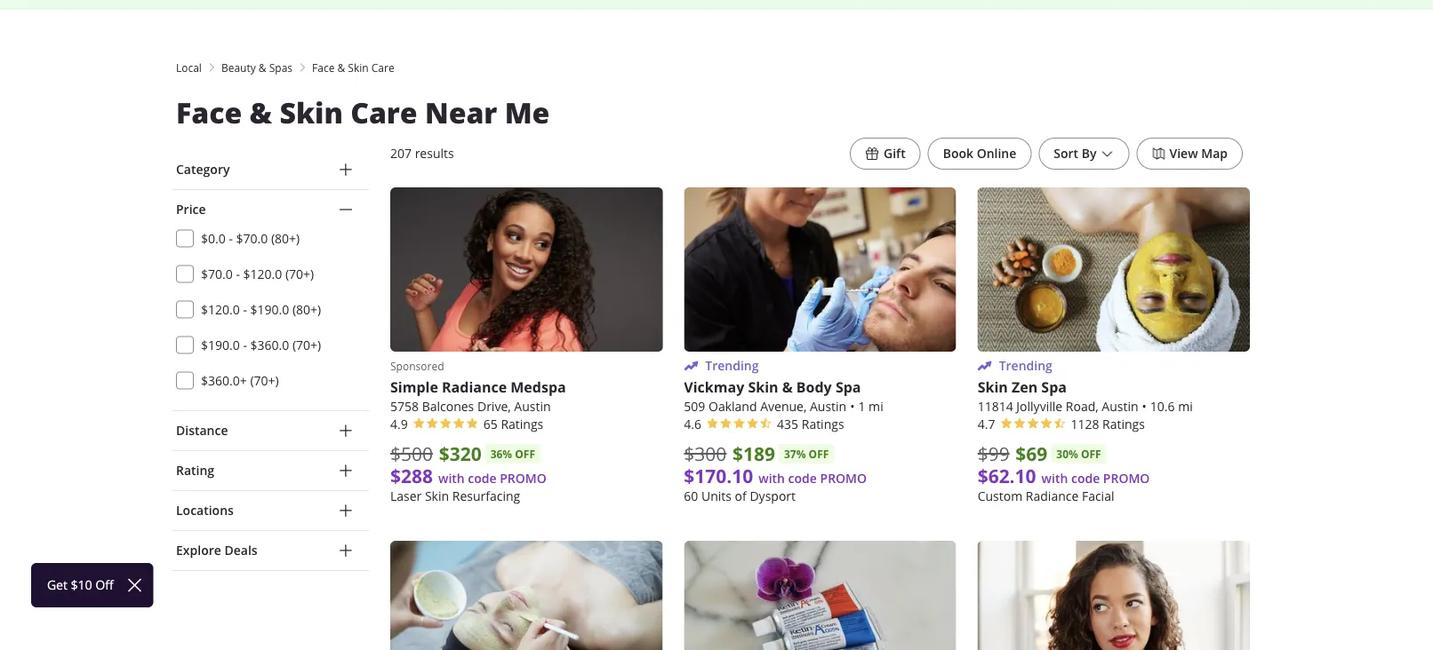 Task type: describe. For each thing, give the bounding box(es) containing it.
locations
[[176, 503, 234, 519]]

(70+) for $190.0 - $360.0 (70+)
[[292, 337, 321, 353]]

435
[[777, 417, 798, 433]]

code for $320
[[468, 471, 497, 487]]

distance button
[[172, 412, 369, 451]]

sort by button
[[1039, 138, 1129, 170]]

37%
[[784, 447, 806, 462]]

skin inside skin zen spa 11814 jollyville road, austin • 10.6 mi
[[978, 378, 1008, 398]]

- for $120.0
[[236, 266, 240, 282]]

$170.10
[[684, 464, 753, 490]]

book
[[943, 145, 973, 162]]

sponsored
[[390, 359, 444, 374]]

promo for $320
[[500, 471, 547, 487]]

65
[[483, 417, 498, 433]]

$70.0 - $120.0 (70+)
[[201, 266, 314, 282]]

- for $190.0
[[243, 301, 247, 318]]

4.9
[[390, 417, 408, 433]]

balcones
[[422, 399, 474, 415]]

$189
[[733, 441, 775, 467]]

view map
[[1169, 145, 1228, 162]]

$0.0 - $70.0 (80+)
[[201, 230, 300, 247]]

- for $70.0
[[229, 230, 233, 247]]

me
[[505, 93, 550, 132]]

local link
[[176, 60, 202, 76]]

vickmay
[[684, 378, 744, 398]]

austin inside vickmay skin & body spa 509 oakland avenue, austin • 1 mi
[[810, 399, 847, 415]]

$360.0+ (70+)
[[201, 373, 279, 389]]

category button
[[172, 150, 369, 189]]

spa inside skin zen spa 11814 jollyville road, austin • 10.6 mi
[[1041, 378, 1067, 398]]

1 horizontal spatial $120.0
[[243, 266, 282, 282]]

face for face & skin care near me
[[176, 93, 242, 132]]

jollyville
[[1016, 399, 1063, 415]]

(70+) for $70.0 - $120.0 (70+)
[[285, 266, 314, 282]]

$190.0 - $360.0 (70+)
[[201, 337, 321, 353]]

509
[[684, 399, 705, 415]]

code for $189
[[788, 471, 817, 487]]

$120.0 - $190.0 (80+)
[[201, 301, 321, 318]]

custom
[[978, 489, 1023, 505]]

price button
[[172, 190, 369, 229]]

10.6
[[1150, 399, 1175, 415]]

$500 $320 36% off $288 with code promo laser skin resurfacing
[[390, 441, 547, 505]]

rating
[[176, 463, 214, 479]]

$288
[[390, 464, 433, 490]]

road,
[[1066, 399, 1099, 415]]

gift button
[[850, 138, 921, 170]]

$300 $189 37% off $170.10 with code promo 60 units of dysport
[[684, 441, 867, 505]]

face & skin care near me
[[176, 93, 550, 132]]

5758
[[390, 399, 419, 415]]

sort
[[1054, 145, 1078, 162]]

of
[[735, 489, 747, 505]]

off for $320
[[515, 447, 535, 462]]

local
[[176, 60, 202, 75]]

- for $360.0
[[243, 337, 247, 353]]

simple
[[390, 378, 438, 398]]

skin down spas
[[280, 93, 343, 132]]

207
[[390, 145, 412, 162]]

65 ratings
[[483, 417, 543, 433]]

• inside vickmay skin & body spa 509 oakland avenue, austin • 1 mi
[[850, 399, 855, 415]]

$360.0
[[250, 337, 289, 353]]

& inside vickmay skin & body spa 509 oakland avenue, austin • 1 mi
[[782, 378, 793, 398]]

2 vertical spatial (70+)
[[250, 373, 279, 389]]

avenue,
[[760, 399, 807, 415]]

promo for $189
[[820, 471, 867, 487]]

1128
[[1071, 417, 1099, 433]]

zen
[[1012, 378, 1038, 398]]

4.7
[[978, 417, 995, 433]]

$320
[[439, 441, 482, 467]]

sort by
[[1054, 145, 1097, 162]]

30%
[[1056, 447, 1078, 462]]

sponsored simple radiance medspa 5758 balcones drive, austin
[[390, 359, 566, 415]]

with for $320
[[438, 471, 465, 487]]

face & skin care
[[312, 60, 394, 75]]

$300
[[684, 442, 727, 466]]

off for $189
[[809, 447, 829, 462]]

ratings for $320
[[501, 417, 543, 433]]

with for $189
[[759, 471, 785, 487]]

off for $69
[[1081, 447, 1101, 462]]

spa inside vickmay skin & body spa 509 oakland avenue, austin • 1 mi
[[836, 378, 861, 398]]

$99
[[978, 442, 1010, 466]]

book online button
[[928, 138, 1032, 170]]

beauty & spas
[[221, 60, 293, 75]]

deals
[[224, 543, 257, 559]]

0 horizontal spatial $190.0
[[201, 337, 240, 353]]

435 ratings
[[777, 417, 844, 433]]

$62.10
[[978, 464, 1036, 490]]

& for beauty & spas
[[259, 60, 266, 75]]

category
[[176, 161, 230, 178]]

near
[[425, 93, 497, 132]]

• inside skin zen spa 11814 jollyville road, austin • 10.6 mi
[[1142, 399, 1147, 415]]

skin inside vickmay skin & body spa 509 oakland avenue, austin • 1 mi
[[748, 378, 778, 398]]

body
[[796, 378, 832, 398]]

by
[[1082, 145, 1097, 162]]

$360.0+
[[201, 373, 247, 389]]

locations button
[[172, 492, 369, 531]]

207 results
[[390, 145, 454, 162]]



Task type: vqa. For each thing, say whether or not it's contained in the screenshot.
third PROMO from right
yes



Task type: locate. For each thing, give the bounding box(es) containing it.
1 horizontal spatial $190.0
[[250, 301, 289, 318]]

• left the 10.6
[[1142, 399, 1147, 415]]

0 horizontal spatial radiance
[[442, 378, 507, 398]]

2 horizontal spatial austin
[[1102, 399, 1138, 415]]

0 horizontal spatial off
[[515, 447, 535, 462]]

facial
[[1082, 489, 1114, 505]]

promo inside $500 $320 36% off $288 with code promo laser skin resurfacing
[[500, 471, 547, 487]]

1 horizontal spatial off
[[809, 447, 829, 462]]

promo inside $99 $69 30% off $62.10 with code promo custom radiance facial
[[1103, 471, 1150, 487]]

0 horizontal spatial •
[[850, 399, 855, 415]]

explore
[[176, 543, 221, 559]]

view
[[1169, 145, 1198, 162]]

3 promo from the left
[[1103, 471, 1150, 487]]

(80+) down price dropdown button
[[271, 230, 300, 247]]

dysport
[[750, 489, 796, 505]]

& for face & skin care near me
[[249, 93, 272, 132]]

1 vertical spatial $120.0
[[201, 301, 240, 318]]

code up resurfacing
[[468, 471, 497, 487]]

off right 37%
[[809, 447, 829, 462]]

skin inside breadcrumbs element
[[348, 60, 369, 75]]

$120.0 up $120.0 - $190.0 (80+)
[[243, 266, 282, 282]]

& up the 'avenue,'
[[782, 378, 793, 398]]

1 with from the left
[[438, 471, 465, 487]]

1 vertical spatial face
[[176, 93, 242, 132]]

2 trending from the left
[[999, 358, 1052, 374]]

skin inside $500 $320 36% off $288 with code promo laser skin resurfacing
[[425, 489, 449, 505]]

1 vertical spatial care
[[350, 93, 418, 132]]

austin
[[514, 399, 551, 415], [810, 399, 847, 415], [1102, 399, 1138, 415]]

resurfacing
[[452, 489, 520, 505]]

3 code from the left
[[1071, 471, 1100, 487]]

code inside $300 $189 37% off $170.10 with code promo 60 units of dysport
[[788, 471, 817, 487]]

with up dysport
[[759, 471, 785, 487]]

ratings for $69
[[1102, 417, 1145, 433]]

3 ratings from the left
[[1102, 417, 1145, 433]]

1 off from the left
[[515, 447, 535, 462]]

1 horizontal spatial $70.0
[[236, 230, 268, 247]]

off
[[515, 447, 535, 462], [809, 447, 829, 462], [1081, 447, 1101, 462]]

skin zen spa 11814 jollyville road, austin • 10.6 mi
[[978, 378, 1193, 415]]

mi right 1
[[869, 399, 883, 415]]

2 horizontal spatial ratings
[[1102, 417, 1145, 433]]

with down the $320
[[438, 471, 465, 487]]

0 horizontal spatial spa
[[836, 378, 861, 398]]

(70+) up $120.0 - $190.0 (80+)
[[285, 266, 314, 282]]

1 horizontal spatial code
[[788, 471, 817, 487]]

results
[[415, 145, 454, 162]]

code
[[468, 471, 497, 487], [788, 471, 817, 487], [1071, 471, 1100, 487]]

skin right laser
[[425, 489, 449, 505]]

face inside breadcrumbs element
[[312, 60, 335, 75]]

0 vertical spatial radiance
[[442, 378, 507, 398]]

trending up zen
[[999, 358, 1052, 374]]

(70+) down "$190.0 - $360.0 (70+)"
[[250, 373, 279, 389]]

spas
[[269, 60, 293, 75]]

(80+)
[[271, 230, 300, 247], [292, 301, 321, 318]]

mi right the 10.6
[[1178, 399, 1193, 415]]

2 mi from the left
[[1178, 399, 1193, 415]]

oakland
[[709, 399, 757, 415]]

1 austin from the left
[[514, 399, 551, 415]]

0 horizontal spatial code
[[468, 471, 497, 487]]

austin down the body
[[810, 399, 847, 415]]

1 horizontal spatial radiance
[[1026, 489, 1079, 505]]

2 off from the left
[[809, 447, 829, 462]]

0 horizontal spatial face
[[176, 93, 242, 132]]

trending for $69
[[999, 358, 1052, 374]]

with down 30%
[[1042, 471, 1068, 487]]

care inside breadcrumbs element
[[371, 60, 394, 75]]

gift
[[884, 145, 906, 162]]

1 horizontal spatial face
[[312, 60, 335, 75]]

1 • from the left
[[850, 399, 855, 415]]

with for $69
[[1042, 471, 1068, 487]]

4.6
[[684, 417, 702, 433]]

0 vertical spatial (70+)
[[285, 266, 314, 282]]

1 mi from the left
[[869, 399, 883, 415]]

3 austin from the left
[[1102, 399, 1138, 415]]

units
[[701, 489, 732, 505]]

1128 ratings
[[1071, 417, 1145, 433]]

austin up 1128 ratings on the bottom right of page
[[1102, 399, 1138, 415]]

0 vertical spatial face
[[312, 60, 335, 75]]

0 vertical spatial (80+)
[[271, 230, 300, 247]]

1 trending from the left
[[705, 358, 759, 374]]

trending up vickmay
[[705, 358, 759, 374]]

care
[[371, 60, 394, 75], [350, 93, 418, 132]]

book online
[[943, 145, 1016, 162]]

1 vertical spatial $190.0
[[201, 337, 240, 353]]

2 code from the left
[[788, 471, 817, 487]]

care up 207
[[350, 93, 418, 132]]

austin inside skin zen spa 11814 jollyville road, austin • 10.6 mi
[[1102, 399, 1138, 415]]

0 horizontal spatial $120.0
[[201, 301, 240, 318]]

skin up 11814
[[978, 378, 1008, 398]]

rating button
[[172, 452, 369, 491]]

$120.0
[[243, 266, 282, 282], [201, 301, 240, 318]]

off right 30%
[[1081, 447, 1101, 462]]

spa up 1
[[836, 378, 861, 398]]

vickmay skin & body spa 509 oakland avenue, austin • 1 mi
[[684, 378, 883, 415]]

face down local 'link'
[[176, 93, 242, 132]]

skin
[[348, 60, 369, 75], [280, 93, 343, 132], [748, 378, 778, 398], [978, 378, 1008, 398], [425, 489, 449, 505]]

(70+) right the $360.0
[[292, 337, 321, 353]]

off right 36%
[[515, 447, 535, 462]]

& up face & skin care near me
[[337, 60, 345, 75]]

radiance
[[442, 378, 507, 398], [1026, 489, 1079, 505]]

(80+) for $120.0 - $190.0 (80+)
[[292, 301, 321, 318]]

2 with from the left
[[759, 471, 785, 487]]

0 vertical spatial $70.0
[[236, 230, 268, 247]]

with inside $99 $69 30% off $62.10 with code promo custom radiance facial
[[1042, 471, 1068, 487]]

0 horizontal spatial ratings
[[501, 417, 543, 433]]

3 off from the left
[[1081, 447, 1101, 462]]

radiance inside the sponsored simple radiance medspa 5758 balcones drive, austin
[[442, 378, 507, 398]]

- down $0.0 - $70.0 (80+)
[[236, 266, 240, 282]]

3 with from the left
[[1042, 471, 1068, 487]]

with inside $300 $189 37% off $170.10 with code promo 60 units of dysport
[[759, 471, 785, 487]]

• left 1
[[850, 399, 855, 415]]

off inside $500 $320 36% off $288 with code promo laser skin resurfacing
[[515, 447, 535, 462]]

& down beauty & spas
[[249, 93, 272, 132]]

code up the "facial"
[[1071, 471, 1100, 487]]

beauty
[[221, 60, 256, 75]]

map
[[1201, 145, 1228, 162]]

11814
[[978, 399, 1013, 415]]

- right the $0.0
[[229, 230, 233, 247]]

$190.0
[[250, 301, 289, 318], [201, 337, 240, 353]]

austin down medspa
[[514, 399, 551, 415]]

medspa
[[511, 378, 566, 398]]

2 ratings from the left
[[802, 417, 844, 433]]

2 promo from the left
[[820, 471, 867, 487]]

•
[[850, 399, 855, 415], [1142, 399, 1147, 415]]

(80+) up "$190.0 - $360.0 (70+)"
[[292, 301, 321, 318]]

1 vertical spatial radiance
[[1026, 489, 1079, 505]]

mi inside vickmay skin & body spa 509 oakland avenue, austin • 1 mi
[[869, 399, 883, 415]]

ratings right 1128
[[1102, 417, 1145, 433]]

$70.0
[[236, 230, 268, 247], [201, 266, 233, 282]]

$190.0 up the $360.0
[[250, 301, 289, 318]]

drive,
[[477, 399, 511, 415]]

2 spa from the left
[[1041, 378, 1067, 398]]

1 horizontal spatial ratings
[[802, 417, 844, 433]]

code inside $99 $69 30% off $62.10 with code promo custom radiance facial
[[1071, 471, 1100, 487]]

2 horizontal spatial promo
[[1103, 471, 1150, 487]]

radiance down 30%
[[1026, 489, 1079, 505]]

promo down 435 ratings
[[820, 471, 867, 487]]

care up face & skin care near me
[[371, 60, 394, 75]]

&
[[259, 60, 266, 75], [337, 60, 345, 75], [249, 93, 272, 132], [782, 378, 793, 398]]

$120.0 down $70.0 - $120.0 (70+)
[[201, 301, 240, 318]]

& inside "link"
[[259, 60, 266, 75]]

1 promo from the left
[[500, 471, 547, 487]]

mi inside skin zen spa 11814 jollyville road, austin • 10.6 mi
[[1178, 399, 1193, 415]]

0 horizontal spatial $70.0
[[201, 266, 233, 282]]

1 horizontal spatial with
[[759, 471, 785, 487]]

1 horizontal spatial trending
[[999, 358, 1052, 374]]

$0.0
[[201, 230, 226, 247]]

ratings for $189
[[802, 417, 844, 433]]

trending for $189
[[705, 358, 759, 374]]

2 • from the left
[[1142, 399, 1147, 415]]

distance
[[176, 423, 228, 439]]

2 horizontal spatial off
[[1081, 447, 1101, 462]]

off inside $99 $69 30% off $62.10 with code promo custom radiance facial
[[1081, 447, 1101, 462]]

code for $69
[[1071, 471, 1100, 487]]

0 horizontal spatial with
[[438, 471, 465, 487]]

skin up the 'avenue,'
[[748, 378, 778, 398]]

$70.0 down the $0.0
[[201, 266, 233, 282]]

60
[[684, 489, 698, 505]]

$70.0 down price dropdown button
[[236, 230, 268, 247]]

& left spas
[[259, 60, 266, 75]]

online
[[977, 145, 1016, 162]]

promo for $69
[[1103, 471, 1150, 487]]

1 spa from the left
[[836, 378, 861, 398]]

1 vertical spatial (70+)
[[292, 337, 321, 353]]

- left the $360.0
[[243, 337, 247, 353]]

explore deals
[[176, 543, 257, 559]]

0 vertical spatial care
[[371, 60, 394, 75]]

care for face & skin care near me
[[350, 93, 418, 132]]

spa up jollyville
[[1041, 378, 1067, 398]]

0 vertical spatial $120.0
[[243, 266, 282, 282]]

0 horizontal spatial promo
[[500, 471, 547, 487]]

promo down 36%
[[500, 471, 547, 487]]

36%
[[490, 447, 512, 462]]

1 horizontal spatial spa
[[1041, 378, 1067, 398]]

promo up the "facial"
[[1103, 471, 1150, 487]]

(80+) for $0.0 - $70.0 (80+)
[[271, 230, 300, 247]]

face for face & skin care
[[312, 60, 335, 75]]

mi
[[869, 399, 883, 415], [1178, 399, 1193, 415]]

off inside $300 $189 37% off $170.10 with code promo 60 units of dysport
[[809, 447, 829, 462]]

2 horizontal spatial code
[[1071, 471, 1100, 487]]

with inside $500 $320 36% off $288 with code promo laser skin resurfacing
[[438, 471, 465, 487]]

$190.0 up "$360.0+" on the bottom of page
[[201, 337, 240, 353]]

face
[[312, 60, 335, 75], [176, 93, 242, 132]]

code inside $500 $320 36% off $288 with code promo laser skin resurfacing
[[468, 471, 497, 487]]

2 austin from the left
[[810, 399, 847, 415]]

ratings right the 65
[[501, 417, 543, 433]]

1 vertical spatial (80+)
[[292, 301, 321, 318]]

beauty & spas link
[[221, 60, 293, 76]]

radiance inside $99 $69 30% off $62.10 with code promo custom radiance facial
[[1026, 489, 1079, 505]]

1 code from the left
[[468, 471, 497, 487]]

promo
[[500, 471, 547, 487], [820, 471, 867, 487], [1103, 471, 1150, 487]]

spa
[[836, 378, 861, 398], [1041, 378, 1067, 398]]

(70+)
[[285, 266, 314, 282], [292, 337, 321, 353], [250, 373, 279, 389]]

1 horizontal spatial promo
[[820, 471, 867, 487]]

ratings right 435
[[802, 417, 844, 433]]

price list
[[176, 228, 369, 397]]

$99 $69 30% off $62.10 with code promo custom radiance facial
[[978, 441, 1150, 505]]

radiance up drive,
[[442, 378, 507, 398]]

$500
[[390, 442, 433, 466]]

1
[[858, 399, 865, 415]]

0 horizontal spatial trending
[[705, 358, 759, 374]]

- down $70.0 - $120.0 (70+)
[[243, 301, 247, 318]]

code down 37%
[[788, 471, 817, 487]]

1 vertical spatial $70.0
[[201, 266, 233, 282]]

skin up face & skin care near me
[[348, 60, 369, 75]]

explore deals button
[[172, 532, 369, 571]]

$69
[[1016, 441, 1048, 467]]

promo inside $300 $189 37% off $170.10 with code promo 60 units of dysport
[[820, 471, 867, 487]]

0 vertical spatial $190.0
[[250, 301, 289, 318]]

2 horizontal spatial with
[[1042, 471, 1068, 487]]

& for face & skin care
[[337, 60, 345, 75]]

laser
[[390, 489, 422, 505]]

care for face & skin care
[[371, 60, 394, 75]]

1 horizontal spatial •
[[1142, 399, 1147, 415]]

price
[[176, 201, 206, 218]]

face right spas
[[312, 60, 335, 75]]

1 ratings from the left
[[501, 417, 543, 433]]

1 horizontal spatial austin
[[810, 399, 847, 415]]

view map button
[[1137, 138, 1243, 170]]

with
[[438, 471, 465, 487], [759, 471, 785, 487], [1042, 471, 1068, 487]]

1 horizontal spatial mi
[[1178, 399, 1193, 415]]

austin inside the sponsored simple radiance medspa 5758 balcones drive, austin
[[514, 399, 551, 415]]

0 horizontal spatial austin
[[514, 399, 551, 415]]

0 horizontal spatial mi
[[869, 399, 883, 415]]

breadcrumbs element
[[172, 60, 1261, 76]]



